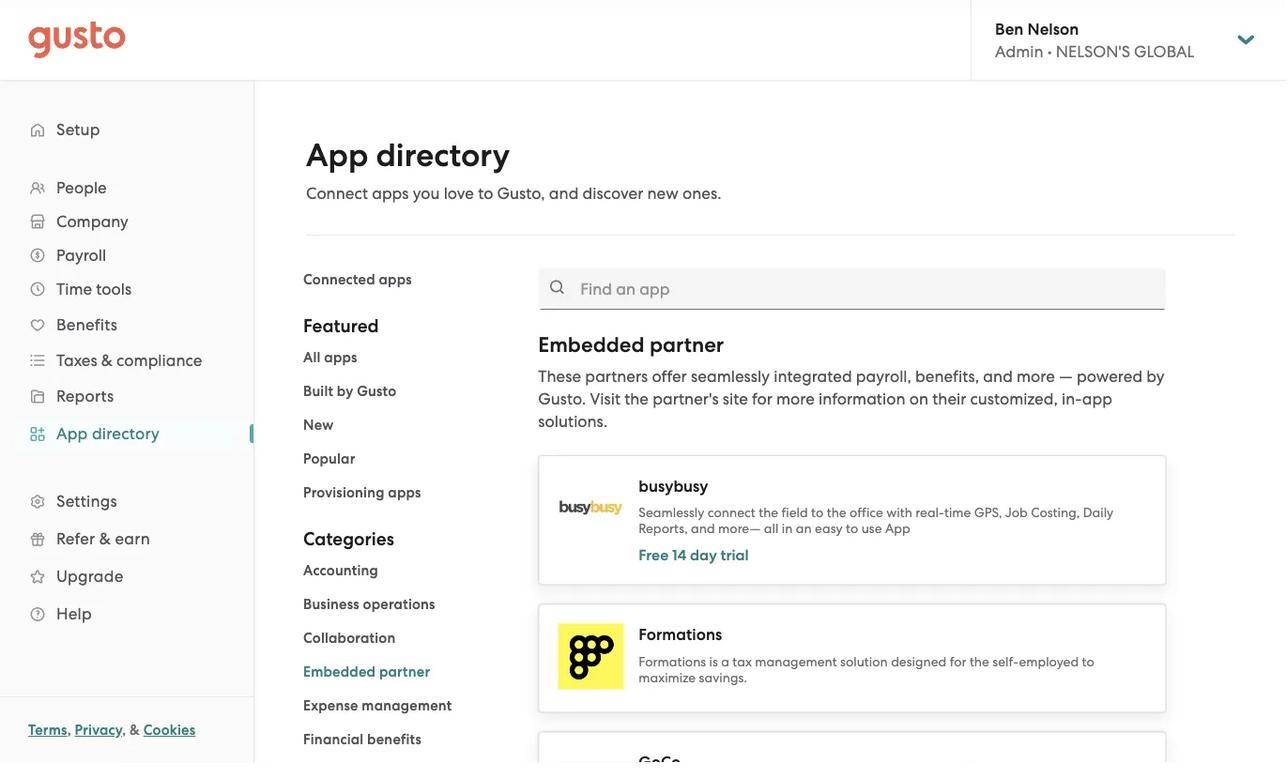 Task type: locate. For each thing, give the bounding box(es) containing it.
apps inside "app directory connect apps you love to gusto, and discover new ones."
[[372, 184, 409, 203]]

to up easy
[[812, 505, 824, 521]]

benefits
[[56, 316, 117, 334]]

apps right connected
[[379, 271, 412, 288]]

site
[[723, 390, 748, 409]]

admin
[[995, 42, 1044, 61]]

apps
[[372, 184, 409, 203], [379, 271, 412, 288], [324, 349, 357, 366], [388, 485, 421, 501]]

benefits
[[367, 732, 422, 748]]

1 vertical spatial directory
[[92, 424, 160, 443]]

to inside "app directory connect apps you love to gusto, and discover new ones."
[[478, 184, 493, 203]]

0 vertical spatial management
[[755, 654, 837, 670]]

& for compliance
[[101, 351, 113, 370]]

the down partners
[[625, 390, 649, 409]]

partner's
[[653, 390, 719, 409]]

, left privacy
[[67, 722, 71, 739]]

2 vertical spatial and
[[691, 521, 715, 537]]

an
[[796, 521, 812, 537]]

all
[[303, 349, 321, 366]]

collaboration link
[[303, 630, 396, 647]]

costing,
[[1031, 505, 1080, 521]]

0 vertical spatial directory
[[376, 137, 510, 175]]

to inside the formations formations is a tax management solution designed for the self-employed to maximize savings.
[[1082, 654, 1095, 670]]

directory inside "app directory connect apps you love to gusto, and discover new ones."
[[376, 137, 510, 175]]

&
[[101, 351, 113, 370], [99, 530, 111, 548], [130, 722, 140, 739]]

0 vertical spatial &
[[101, 351, 113, 370]]

integrated
[[774, 367, 852, 386]]

list containing people
[[0, 171, 254, 633]]

formations up the maximize
[[639, 654, 706, 670]]

0 horizontal spatial for
[[752, 390, 773, 409]]

business
[[303, 596, 360, 613]]

formations logo image
[[558, 624, 624, 690]]

for right the site
[[752, 390, 773, 409]]

provisioning
[[303, 485, 385, 501]]

customized,
[[971, 390, 1058, 409]]

0 vertical spatial app
[[306, 137, 368, 175]]

use
[[862, 521, 882, 537]]

more left —
[[1017, 367, 1055, 386]]

1 vertical spatial app
[[56, 424, 88, 443]]

apps right "provisioning"
[[388, 485, 421, 501]]

to right employed
[[1082, 654, 1095, 670]]

0 vertical spatial more
[[1017, 367, 1055, 386]]

app directory
[[56, 424, 160, 443]]

to right love
[[478, 184, 493, 203]]

app up connect
[[306, 137, 368, 175]]

0 vertical spatial embedded
[[538, 332, 645, 357]]

operations
[[363, 596, 435, 613]]

,
[[67, 722, 71, 739], [122, 722, 126, 739]]

settings
[[56, 492, 117, 511]]

1 horizontal spatial management
[[755, 654, 837, 670]]

ben
[[995, 19, 1024, 38]]

1 vertical spatial for
[[950, 654, 967, 670]]

office
[[850, 505, 884, 521]]

embedded partner up partners
[[538, 332, 724, 357]]

1 horizontal spatial more
[[1017, 367, 1055, 386]]

App Search field
[[538, 269, 1167, 310]]

these
[[538, 367, 581, 386]]

apps right all
[[324, 349, 357, 366]]

expense
[[303, 698, 358, 715]]

directory down reports link
[[92, 424, 160, 443]]

None search field
[[538, 269, 1167, 310]]

to
[[478, 184, 493, 203], [812, 505, 824, 521], [846, 521, 859, 537], [1082, 654, 1095, 670]]

seamlessly
[[691, 367, 770, 386]]

connected apps link
[[303, 271, 412, 288]]

management up benefits
[[362, 698, 452, 715]]

refer & earn link
[[19, 522, 235, 556]]

financial benefits
[[303, 732, 422, 748]]

0 vertical spatial formations
[[639, 625, 722, 645]]

by right powered
[[1147, 367, 1165, 386]]

0 horizontal spatial more
[[777, 390, 815, 409]]

and right gusto,
[[549, 184, 579, 203]]

0 vertical spatial and
[[549, 184, 579, 203]]

directory inside gusto navigation element
[[92, 424, 160, 443]]

app down "with"
[[886, 521, 911, 537]]

list
[[0, 171, 254, 633], [303, 347, 510, 504], [303, 560, 510, 763]]

settings link
[[19, 485, 235, 518]]

the left "self-" on the right of the page
[[970, 654, 990, 670]]

0 horizontal spatial app
[[56, 424, 88, 443]]

1 horizontal spatial ,
[[122, 722, 126, 739]]

0 horizontal spatial partner
[[379, 664, 430, 681]]

& right taxes
[[101, 351, 113, 370]]

partner
[[650, 332, 724, 357], [379, 664, 430, 681]]

savings.
[[699, 670, 747, 686]]

app
[[1083, 390, 1113, 409]]

directory
[[376, 137, 510, 175], [92, 424, 160, 443]]

embedded partner up 'expense management' link in the bottom of the page
[[303, 664, 430, 681]]

1 vertical spatial management
[[362, 698, 452, 715]]

•
[[1048, 42, 1052, 61]]

& for earn
[[99, 530, 111, 548]]

financial
[[303, 732, 364, 748]]

refer & earn
[[56, 530, 150, 548]]

directory up love
[[376, 137, 510, 175]]

1 horizontal spatial app
[[306, 137, 368, 175]]

app directory link
[[19, 417, 235, 451]]

embedded up expense
[[303, 664, 376, 681]]

0 horizontal spatial by
[[337, 383, 354, 400]]

2 formations from the top
[[639, 654, 706, 670]]

2 vertical spatial &
[[130, 722, 140, 739]]

1 vertical spatial partner
[[379, 664, 430, 681]]

busybusy
[[639, 477, 709, 496]]

help link
[[19, 597, 235, 631]]

0 horizontal spatial ,
[[67, 722, 71, 739]]

partner up the offer
[[650, 332, 724, 357]]

& left cookies at the left bottom of the page
[[130, 722, 140, 739]]

cookies
[[143, 722, 196, 739]]

management
[[755, 654, 837, 670], [362, 698, 452, 715]]

2 horizontal spatial and
[[984, 367, 1013, 386]]

apps for all apps
[[324, 349, 357, 366]]

0 horizontal spatial embedded
[[303, 664, 376, 681]]

daily
[[1083, 505, 1114, 521]]

1 horizontal spatial partner
[[650, 332, 724, 357]]

0 vertical spatial for
[[752, 390, 773, 409]]

cookies button
[[143, 719, 196, 742]]

management inside the formations formations is a tax management solution designed for the self-employed to maximize savings.
[[755, 654, 837, 670]]

terms , privacy , & cookies
[[28, 722, 196, 739]]

1 vertical spatial embedded
[[303, 664, 376, 681]]

0 horizontal spatial directory
[[92, 424, 160, 443]]

1 vertical spatial and
[[984, 367, 1013, 386]]

list containing accounting
[[303, 560, 510, 763]]

1 vertical spatial formations
[[639, 654, 706, 670]]

by right built
[[337, 383, 354, 400]]

1 horizontal spatial directory
[[376, 137, 510, 175]]

app inside gusto navigation element
[[56, 424, 88, 443]]

2 horizontal spatial app
[[886, 521, 911, 537]]

app for app directory
[[56, 424, 88, 443]]

list containing all apps
[[303, 347, 510, 504]]

new
[[303, 417, 334, 434]]

1 horizontal spatial embedded
[[538, 332, 645, 357]]

payroll
[[56, 246, 106, 265]]

app down reports
[[56, 424, 88, 443]]

2 , from the left
[[122, 722, 126, 739]]

2 vertical spatial app
[[886, 521, 911, 537]]

0 horizontal spatial embedded partner
[[303, 664, 430, 681]]

apps left you
[[372, 184, 409, 203]]

new link
[[303, 417, 334, 434]]

partner up expense management
[[379, 664, 430, 681]]

1 horizontal spatial by
[[1147, 367, 1165, 386]]

and up the day
[[691, 521, 715, 537]]

popular link
[[303, 451, 355, 468]]

1 horizontal spatial and
[[691, 521, 715, 537]]

formations formations is a tax management solution designed for the self-employed to maximize savings.
[[639, 625, 1095, 686]]

upgrade
[[56, 567, 123, 586]]

people
[[56, 178, 107, 197]]

terms
[[28, 722, 67, 739]]

and up customized, at the right of page
[[984, 367, 1013, 386]]

formations up is
[[639, 625, 722, 645]]

gusto.
[[538, 390, 586, 409]]

compliance
[[117, 351, 202, 370]]

for right designed
[[950, 654, 967, 670]]

1 vertical spatial more
[[777, 390, 815, 409]]

& left "earn"
[[99, 530, 111, 548]]

& inside dropdown button
[[101, 351, 113, 370]]

app directory connect apps you love to gusto, and discover new ones.
[[306, 137, 722, 203]]

the inside the formations formations is a tax management solution designed for the self-employed to maximize savings.
[[970, 654, 990, 670]]

all apps link
[[303, 349, 357, 366]]

1 horizontal spatial embedded partner
[[538, 332, 724, 357]]

1 vertical spatial &
[[99, 530, 111, 548]]

benefits link
[[19, 308, 235, 342]]

upgrade link
[[19, 560, 235, 594]]

and inside "app directory connect apps you love to gusto, and discover new ones."
[[549, 184, 579, 203]]

collaboration
[[303, 630, 396, 647]]

company button
[[19, 205, 235, 239]]

0 horizontal spatial and
[[549, 184, 579, 203]]

taxes
[[56, 351, 97, 370]]

expense management
[[303, 698, 452, 715]]

management right tax
[[755, 654, 837, 670]]

refer
[[56, 530, 95, 548]]

the inside these partners offer seamlessly integrated payroll, benefits, and more — powered by gusto. visit the partner's site for more information on their customized, in-app solutions.
[[625, 390, 649, 409]]

employed
[[1019, 654, 1079, 670]]

more down integrated
[[777, 390, 815, 409]]

the up easy
[[827, 505, 847, 521]]

day
[[690, 546, 717, 564]]

list for featured
[[303, 347, 510, 504]]

0 vertical spatial partner
[[650, 332, 724, 357]]

embedded up partners
[[538, 332, 645, 357]]

busybusy logo image
[[558, 497, 624, 519]]

powered
[[1077, 367, 1143, 386]]

1 horizontal spatial for
[[950, 654, 967, 670]]

expense management link
[[303, 698, 452, 715]]

app inside "app directory connect apps you love to gusto, and discover new ones."
[[306, 137, 368, 175]]

, left cookies at the left bottom of the page
[[122, 722, 126, 739]]



Task type: vqa. For each thing, say whether or not it's contained in the screenshot.
LOVE
yes



Task type: describe. For each thing, give the bounding box(es) containing it.
list for categories
[[303, 560, 510, 763]]

time
[[945, 505, 971, 521]]

partners
[[585, 367, 648, 386]]

for inside the formations formations is a tax management solution designed for the self-employed to maximize savings.
[[950, 654, 967, 670]]

and inside "busybusy seamlessly connect the field to the office with real-time gps, job costing, daily reports, and more— all in an easy to use app free 14 day trial"
[[691, 521, 715, 537]]

a
[[721, 654, 730, 670]]

connect
[[708, 505, 756, 521]]

with
[[887, 505, 913, 521]]

gusto,
[[497, 184, 545, 203]]

connect
[[306, 184, 368, 203]]

built by gusto
[[303, 383, 397, 400]]

the up all
[[759, 505, 779, 521]]

ones.
[[683, 184, 722, 203]]

popular
[[303, 451, 355, 468]]

reports link
[[19, 379, 235, 413]]

benefits,
[[916, 367, 980, 386]]

is
[[710, 654, 718, 670]]

gps,
[[975, 505, 1002, 521]]

ben nelson admin • nelson's global
[[995, 19, 1195, 61]]

provisioning apps link
[[303, 485, 421, 501]]

payroll button
[[19, 239, 235, 272]]

self-
[[993, 654, 1019, 670]]

job
[[1006, 505, 1028, 521]]

solutions.
[[538, 412, 608, 431]]

by inside 'list'
[[337, 383, 354, 400]]

time tools
[[56, 280, 132, 299]]

app for app directory connect apps you love to gusto, and discover new ones.
[[306, 137, 368, 175]]

—
[[1059, 367, 1073, 386]]

built by gusto link
[[303, 383, 397, 400]]

real-
[[916, 505, 945, 521]]

reports
[[56, 387, 114, 406]]

free
[[639, 546, 669, 564]]

categories
[[303, 529, 394, 550]]

built
[[303, 383, 334, 400]]

information
[[819, 390, 906, 409]]

apps for connected apps
[[379, 271, 412, 288]]

embedded partner link
[[303, 664, 430, 681]]

1 formations from the top
[[639, 625, 722, 645]]

payroll,
[[856, 367, 912, 386]]

trial
[[721, 546, 749, 564]]

on
[[910, 390, 929, 409]]

nelson
[[1028, 19, 1079, 38]]

taxes & compliance
[[56, 351, 202, 370]]

business operations link
[[303, 596, 435, 613]]

home image
[[28, 21, 126, 59]]

discover
[[583, 184, 644, 203]]

directory for app directory
[[92, 424, 160, 443]]

all apps
[[303, 349, 357, 366]]

0 horizontal spatial management
[[362, 698, 452, 715]]

partner inside 'list'
[[379, 664, 430, 681]]

terms link
[[28, 722, 67, 739]]

14
[[672, 546, 687, 564]]

to left use
[[846, 521, 859, 537]]

designed
[[891, 654, 947, 670]]

privacy link
[[75, 722, 122, 739]]

business operations
[[303, 596, 435, 613]]

company
[[56, 212, 128, 231]]

people button
[[19, 171, 235, 205]]

featured
[[303, 316, 379, 337]]

for inside these partners offer seamlessly integrated payroll, benefits, and more — powered by gusto. visit the partner's site for more information on their customized, in-app solutions.
[[752, 390, 773, 409]]

and inside these partners offer seamlessly integrated payroll, benefits, and more — powered by gusto. visit the partner's site for more information on their customized, in-app solutions.
[[984, 367, 1013, 386]]

directory for app directory connect apps you love to gusto, and discover new ones.
[[376, 137, 510, 175]]

in
[[782, 521, 793, 537]]

help
[[56, 605, 92, 624]]

maximize
[[639, 670, 696, 686]]

embedded inside 'list'
[[303, 664, 376, 681]]

gusto navigation element
[[0, 81, 254, 663]]

accounting
[[303, 563, 378, 579]]

love
[[444, 184, 474, 203]]

app inside "busybusy seamlessly connect the field to the office with real-time gps, job costing, daily reports, and more— all in an easy to use app free 14 day trial"
[[886, 521, 911, 537]]

by inside these partners offer seamlessly integrated payroll, benefits, and more — powered by gusto. visit the partner's site for more information on their customized, in-app solutions.
[[1147, 367, 1165, 386]]

taxes & compliance button
[[19, 344, 235, 378]]

provisioning apps
[[303, 485, 421, 501]]

privacy
[[75, 722, 122, 739]]

tools
[[96, 280, 132, 299]]

offer
[[652, 367, 687, 386]]

seamlessly
[[639, 505, 705, 521]]

all
[[764, 521, 779, 537]]

tax
[[733, 654, 752, 670]]

apps for provisioning apps
[[388, 485, 421, 501]]

1 vertical spatial embedded partner
[[303, 664, 430, 681]]

0 vertical spatial embedded partner
[[538, 332, 724, 357]]

these partners offer seamlessly integrated payroll, benefits, and more — powered by gusto. visit the partner's site for more information on their customized, in-app solutions.
[[538, 367, 1165, 431]]

1 , from the left
[[67, 722, 71, 739]]

earn
[[115, 530, 150, 548]]

setup link
[[19, 113, 235, 147]]

connected apps
[[303, 271, 412, 288]]

reports,
[[639, 521, 688, 537]]

easy
[[815, 521, 843, 537]]



